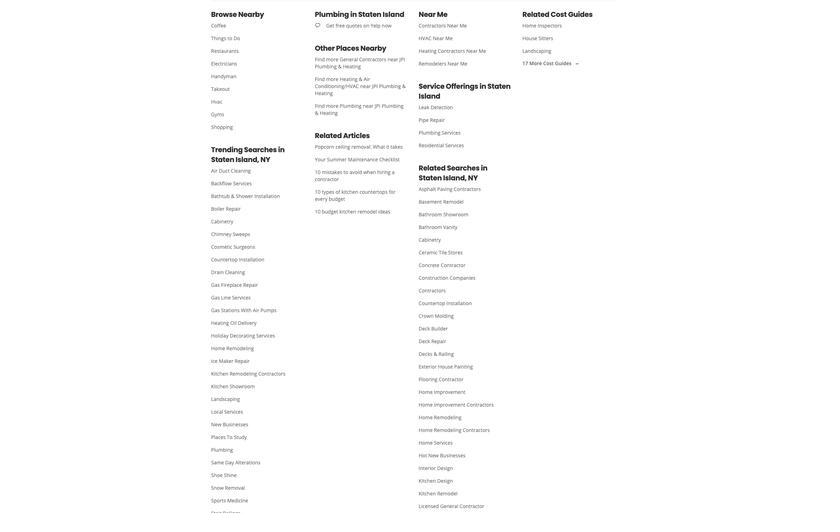 Task type: locate. For each thing, give the bounding box(es) containing it.
find more general contractors near jpi plumbing & heating
[[315, 56, 405, 70]]

10 inside 10 mistakes to avoid when hiring a contractor
[[315, 169, 321, 176]]

cleaning up backflow services
[[231, 168, 251, 174]]

island inside service offerings in staten island
[[419, 91, 440, 101]]

new businesses
[[211, 422, 248, 429]]

deck down crown
[[419, 326, 430, 333]]

1 gas from the top
[[211, 282, 220, 289]]

improvement inside the home improvement link
[[434, 389, 465, 396]]

staten for trending searches in staten island, ny
[[211, 155, 234, 165]]

1 horizontal spatial showroom
[[443, 211, 468, 218]]

in right offerings
[[480, 82, 486, 91]]

other
[[315, 43, 335, 53]]

1 vertical spatial cabinetry link
[[413, 234, 511, 247]]

0 vertical spatial countertop
[[211, 257, 238, 263]]

1 vertical spatial installation
[[239, 257, 264, 263]]

cabinetry link up stores
[[413, 234, 511, 247]]

contractor down kitchen remodel 'link'
[[460, 504, 484, 510]]

more up conditioning/hvac
[[326, 76, 338, 83]]

island, inside the related searches in staten island, ny
[[443, 173, 467, 183]]

2 vertical spatial near
[[363, 103, 373, 109]]

remodelers near me link
[[413, 58, 511, 70]]

general down 'other places nearby'
[[340, 56, 358, 63]]

searches inside the related searches in staten island, ny
[[447, 163, 480, 173]]

1 horizontal spatial home remodeling link
[[413, 412, 511, 425]]

contractors
[[419, 22, 446, 29], [438, 48, 465, 54], [359, 56, 386, 63], [454, 186, 481, 193], [419, 288, 446, 294], [258, 371, 285, 378], [467, 402, 494, 409], [463, 428, 490, 434]]

guides up the house sitters link
[[568, 10, 593, 19]]

bathtub & shower installation link
[[205, 190, 304, 203]]

find for find more heating & air conditioning/hvac near jpi plumbing & heating
[[315, 76, 325, 83]]

1 vertical spatial cost
[[543, 60, 554, 67]]

1 10 from the top
[[315, 169, 321, 176]]

& left service
[[402, 83, 406, 90]]

0 vertical spatial island
[[383, 10, 404, 19]]

near inside hvac near me link
[[433, 35, 444, 42]]

contractor
[[441, 262, 465, 269], [439, 377, 463, 383], [460, 504, 484, 510]]

restaurants link
[[205, 45, 304, 58]]

0 horizontal spatial landscaping
[[211, 396, 240, 403]]

repair for pipe repair
[[430, 117, 445, 124]]

home remodeling link down home improvement contractors
[[413, 412, 511, 425]]

kitchen showroom link
[[205, 381, 304, 394]]

shine
[[224, 473, 237, 479]]

repair inside pipe repair link
[[430, 117, 445, 124]]

cabinetry for related searches in staten island, ny
[[419, 237, 441, 244]]

countertop installation up molding
[[419, 300, 472, 307]]

more for general
[[326, 56, 338, 63]]

quotes
[[346, 22, 362, 29]]

heating
[[419, 48, 437, 54], [343, 63, 361, 70], [340, 76, 358, 83], [315, 90, 333, 97], [320, 110, 338, 117], [211, 320, 229, 327]]

ice
[[211, 358, 218, 365]]

1 horizontal spatial countertop installation
[[419, 300, 472, 307]]

1 vertical spatial landscaping
[[211, 396, 240, 403]]

related up asphalt
[[419, 163, 446, 173]]

builder
[[431, 326, 448, 333]]

countertop installation down cosmetic surgeons
[[211, 257, 264, 263]]

staten for service offerings in staten island
[[487, 82, 511, 91]]

2 find from the top
[[315, 76, 325, 83]]

near down find more heating & air conditioning/hvac near jpi plumbing & heating "link"
[[363, 103, 373, 109]]

heating inside find more plumbing near jpi plumbing & heating
[[320, 110, 338, 117]]

air right with
[[253, 307, 259, 314]]

3 find from the top
[[315, 103, 325, 109]]

repair inside ice maker repair link
[[235, 358, 250, 365]]

handyman
[[211, 73, 236, 80]]

1 deck from the top
[[419, 326, 430, 333]]

0 vertical spatial remodel
[[443, 199, 464, 205]]

island up now
[[383, 10, 404, 19]]

home remodeling contractors link
[[413, 425, 511, 437]]

near down find more general contractors near jpi plumbing & heating link
[[360, 83, 371, 90]]

searches up air duct cleaning link
[[244, 145, 277, 155]]

island up "leak"
[[419, 91, 440, 101]]

holiday decorating services link
[[205, 330, 304, 343]]

contractor down exterior house painting
[[439, 377, 463, 383]]

home for home improvement contractors link
[[419, 402, 433, 409]]

gas down drain at left
[[211, 282, 220, 289]]

1 vertical spatial cabinetry
[[419, 237, 441, 244]]

1 vertical spatial home remodeling
[[419, 415, 461, 422]]

showroom up "vanity"
[[443, 211, 468, 218]]

contractor inside 'link'
[[441, 262, 465, 269]]

countertop installation link up molding
[[413, 298, 511, 310]]

2 design from the top
[[437, 478, 453, 485]]

house left sitters
[[522, 35, 537, 42]]

kitchen inside 10 types of kitchen countertops for every budget
[[341, 189, 358, 196]]

1 vertical spatial showroom
[[230, 384, 255, 390]]

1 horizontal spatial nearby
[[360, 43, 386, 53]]

2 bathroom from the top
[[419, 224, 442, 231]]

1 vertical spatial jpi
[[372, 83, 378, 90]]

contractors up remodelers near me
[[438, 48, 465, 54]]

0 horizontal spatial ny
[[260, 155, 270, 165]]

10 for 10 types of kitchen countertops for every budget
[[315, 189, 321, 196]]

drain cleaning link
[[205, 267, 304, 279]]

0 vertical spatial businesses
[[223, 422, 248, 429]]

related for related articles
[[315, 131, 342, 141]]

plumbing in staten island
[[315, 10, 404, 19]]

10 up contractor
[[315, 169, 321, 176]]

in up air duct cleaning link
[[278, 145, 285, 155]]

1 vertical spatial general
[[440, 504, 458, 510]]

pipe repair link
[[413, 114, 511, 127]]

near inside contractors near me link
[[447, 22, 458, 29]]

near inside remodelers near me link
[[448, 60, 459, 67]]

me up heating contractors near me
[[445, 35, 453, 42]]

removal
[[225, 485, 245, 492]]

gas line services link
[[205, 292, 304, 305]]

remodeling up kitchen showroom
[[230, 371, 257, 378]]

businesses inside hot new businesses link
[[440, 453, 465, 460]]

kitchen remodeling contractors
[[211, 371, 285, 378]]

kitchen right of
[[341, 189, 358, 196]]

design inside interior design link
[[437, 466, 453, 472]]

1 vertical spatial to
[[344, 169, 348, 176]]

plumbing inside 'link'
[[419, 130, 441, 136]]

repair inside 'boiler repair' link
[[226, 206, 241, 213]]

1 design from the top
[[437, 466, 453, 472]]

cabinetry link for trending searches in staten island, ny
[[205, 216, 304, 228]]

house down railing
[[438, 364, 453, 371]]

heating up related articles
[[320, 110, 338, 117]]

in
[[350, 10, 357, 19], [480, 82, 486, 91], [278, 145, 285, 155], [481, 163, 487, 173]]

improvement down home improvement
[[434, 402, 465, 409]]

1 vertical spatial places
[[211, 435, 226, 441]]

near inside heating contractors near me link
[[466, 48, 478, 54]]

heating down 'other places nearby'
[[343, 63, 361, 70]]

ny up asphalt paving contractors
[[468, 173, 478, 183]]

more for heating
[[326, 76, 338, 83]]

asphalt
[[419, 186, 436, 193]]

1 vertical spatial searches
[[447, 163, 480, 173]]

1 find from the top
[[315, 56, 325, 63]]

& down conditioning/hvac
[[315, 110, 318, 117]]

searches for related
[[447, 163, 480, 173]]

1 vertical spatial remodel
[[437, 491, 458, 498]]

1 vertical spatial find
[[315, 76, 325, 83]]

hvac
[[419, 35, 431, 42]]

cleaning up gas fireplace repair
[[225, 269, 245, 276]]

residential services link
[[413, 139, 511, 152]]

near down hvac near me link
[[466, 48, 478, 54]]

heating down conditioning/hvac
[[315, 90, 333, 97]]

line
[[221, 295, 231, 301]]

3 gas from the top
[[211, 307, 220, 314]]

0 vertical spatial budget
[[329, 196, 345, 203]]

kitchen for kitchen remodeling contractors
[[211, 371, 228, 378]]

countertop up crown molding
[[419, 300, 445, 307]]

services up "new businesses"
[[224, 409, 243, 416]]

on
[[363, 22, 369, 29]]

near inside find more heating & air conditioning/hvac near jpi plumbing & heating
[[360, 83, 371, 90]]

in inside service offerings in staten island
[[480, 82, 486, 91]]

0 vertical spatial home remodeling link
[[205, 343, 304, 356]]

2 vertical spatial contractor
[[460, 504, 484, 510]]

0 vertical spatial installation
[[254, 193, 280, 200]]

find up conditioning/hvac
[[315, 76, 325, 83]]

17 more cost guides button
[[522, 60, 580, 67]]

1 vertical spatial guides
[[555, 60, 571, 67]]

in up asphalt paving contractors 'link' on the top of page
[[481, 163, 487, 173]]

bathroom for bathroom showroom
[[419, 211, 442, 218]]

hiring
[[377, 169, 391, 176]]

10 up every
[[315, 189, 321, 196]]

deck for deck repair
[[419, 339, 430, 345]]

1 vertical spatial budget
[[322, 209, 338, 215]]

1 vertical spatial bathroom
[[419, 224, 442, 231]]

1 horizontal spatial places
[[336, 43, 359, 53]]

2 vertical spatial jpi
[[375, 103, 380, 109]]

near for remodelers near me
[[448, 60, 459, 67]]

cabinetry up "ceramic"
[[419, 237, 441, 244]]

to inside 10 mistakes to avoid when hiring a contractor
[[344, 169, 348, 176]]

design inside kitchen design link
[[437, 478, 453, 485]]

shower
[[236, 193, 253, 200]]

leak
[[419, 104, 429, 111]]

in inside the related searches in staten island, ny
[[481, 163, 487, 173]]

contractor for flooring contractor
[[439, 377, 463, 383]]

remodel inside kitchen remodel 'link'
[[437, 491, 458, 498]]

more down other on the left top
[[326, 56, 338, 63]]

drain
[[211, 269, 224, 276]]

kitchen inside 'link'
[[419, 491, 436, 498]]

guides inside button
[[555, 60, 571, 67]]

near down now
[[388, 56, 398, 63]]

1 more from the top
[[326, 56, 338, 63]]

businesses down home services link
[[440, 453, 465, 460]]

0 vertical spatial improvement
[[434, 389, 465, 396]]

related inside the related searches in staten island, ny
[[419, 163, 446, 173]]

repair inside deck repair link
[[431, 339, 446, 345]]

gas left 'stations'
[[211, 307, 220, 314]]

& up conditioning/hvac
[[338, 63, 342, 70]]

0 vertical spatial jpi
[[399, 56, 405, 63]]

budget down every
[[322, 209, 338, 215]]

contractors up home services link
[[463, 428, 490, 434]]

remodeling up the home remodeling contractors
[[434, 415, 461, 422]]

repair down drain cleaning link
[[243, 282, 258, 289]]

island, inside trending searches in staten island, ny
[[236, 155, 259, 165]]

contractor down stores
[[441, 262, 465, 269]]

now
[[382, 22, 392, 29]]

2 deck from the top
[[419, 339, 430, 345]]

services for plumbing services
[[442, 130, 461, 136]]

landscaping link down kitchen showroom
[[205, 394, 304, 406]]

jpi inside find more heating & air conditioning/hvac near jpi plumbing & heating
[[372, 83, 378, 90]]

house sitters
[[522, 35, 553, 42]]

services down plumbing services 'link' on the top
[[445, 142, 464, 149]]

find inside find more plumbing near jpi plumbing & heating
[[315, 103, 325, 109]]

0 horizontal spatial landscaping link
[[205, 394, 304, 406]]

new down local
[[211, 422, 221, 429]]

0 horizontal spatial cabinetry link
[[205, 216, 304, 228]]

air duct cleaning link
[[205, 165, 304, 178]]

decks & railing
[[419, 351, 454, 358]]

repair down leak detection
[[430, 117, 445, 124]]

countertop down cosmetic
[[211, 257, 238, 263]]

2 10 from the top
[[315, 189, 321, 196]]

home for right home remodeling link
[[419, 415, 433, 422]]

takeout
[[211, 86, 230, 93]]

budget inside '10 budget kitchen remodel ideas' link
[[322, 209, 338, 215]]

1 improvement from the top
[[434, 389, 465, 396]]

10 for 10 budget kitchen remodel ideas
[[315, 209, 321, 215]]

plumbing inside find more general contractors near jpi plumbing & heating
[[315, 63, 337, 70]]

a
[[392, 169, 395, 176]]

home for home services link
[[419, 440, 433, 447]]

paving
[[437, 186, 452, 193]]

0 vertical spatial searches
[[244, 145, 277, 155]]

3 more from the top
[[326, 103, 338, 109]]

0 vertical spatial general
[[340, 56, 358, 63]]

near
[[419, 10, 436, 19], [447, 22, 458, 29], [433, 35, 444, 42], [466, 48, 478, 54], [448, 60, 459, 67]]

more down conditioning/hvac
[[326, 103, 338, 109]]

10 mistakes to avoid when hiring a contractor
[[315, 169, 395, 183]]

1 vertical spatial improvement
[[434, 402, 465, 409]]

delivery
[[238, 320, 257, 327]]

1 horizontal spatial general
[[440, 504, 458, 510]]

countertop installation link down surgeons at the left
[[205, 254, 304, 267]]

staten inside service offerings in staten island
[[487, 82, 511, 91]]

1 vertical spatial deck
[[419, 339, 430, 345]]

cosmetic surgeons
[[211, 244, 255, 251]]

contractor for concrete contractor
[[441, 262, 465, 269]]

1 vertical spatial kitchen
[[339, 209, 356, 215]]

crown
[[419, 313, 434, 320]]

1 horizontal spatial related
[[419, 163, 446, 173]]

deck repair link
[[413, 336, 511, 348]]

2 horizontal spatial related
[[522, 10, 549, 19]]

holiday
[[211, 333, 228, 340]]

1 vertical spatial countertop installation
[[419, 300, 472, 307]]

kitchen down 10 types of kitchen countertops for every budget on the left of the page
[[339, 209, 356, 215]]

2 more from the top
[[326, 76, 338, 83]]

1 vertical spatial contractor
[[439, 377, 463, 383]]

coffee
[[211, 22, 226, 29]]

deck repair
[[419, 339, 446, 345]]

0 vertical spatial kitchen
[[341, 189, 358, 196]]

0 vertical spatial showroom
[[443, 211, 468, 218]]

places
[[336, 43, 359, 53], [211, 435, 226, 441]]

1 horizontal spatial to
[[344, 169, 348, 176]]

countertop installation link
[[205, 254, 304, 267], [413, 298, 511, 310]]

related for related cost guides
[[522, 10, 549, 19]]

1 vertical spatial ny
[[468, 173, 478, 183]]

1 vertical spatial home remodeling link
[[413, 412, 511, 425]]

home remodeling link down holiday decorating services
[[205, 343, 304, 356]]

1 vertical spatial related
[[315, 131, 342, 141]]

new
[[211, 422, 221, 429], [428, 453, 439, 460]]

10 inside 10 types of kitchen countertops for every budget
[[315, 189, 321, 196]]

showroom for bathroom showroom
[[443, 211, 468, 218]]

0 vertical spatial air
[[364, 76, 370, 83]]

remodel for kitchen remodel
[[437, 491, 458, 498]]

1 vertical spatial near
[[360, 83, 371, 90]]

to left do
[[227, 35, 232, 42]]

find inside find more heating & air conditioning/hvac near jpi plumbing & heating
[[315, 76, 325, 83]]

near up contractors near me
[[419, 10, 436, 19]]

0 horizontal spatial nearby
[[238, 10, 264, 19]]

sports
[[211, 498, 226, 505]]

alterations
[[235, 460, 260, 467]]

air
[[364, 76, 370, 83], [211, 168, 217, 174], [253, 307, 259, 314]]

0 horizontal spatial home remodeling
[[211, 346, 254, 352]]

bathroom down bathroom showroom
[[419, 224, 442, 231]]

kitchen down interior
[[419, 478, 436, 485]]

0 horizontal spatial island
[[383, 10, 404, 19]]

jpi
[[399, 56, 405, 63], [372, 83, 378, 90], [375, 103, 380, 109]]

improvement inside home improvement contractors link
[[434, 402, 465, 409]]

kitchen for kitchen design
[[419, 478, 436, 485]]

bathroom for bathroom vanity
[[419, 224, 442, 231]]

services up hot new businesses
[[434, 440, 453, 447]]

searches inside trending searches in staten island, ny
[[244, 145, 277, 155]]

landscaping up more
[[522, 48, 551, 54]]

your summer maintenance checklist link
[[309, 154, 407, 166]]

find down conditioning/hvac
[[315, 103, 325, 109]]

nearby up the things to do 'link'
[[238, 10, 264, 19]]

more inside find more plumbing near jpi plumbing & heating
[[326, 103, 338, 109]]

more for plumbing
[[326, 103, 338, 109]]

things to do link
[[205, 32, 304, 45]]

16 speech v2 image
[[315, 23, 321, 28]]

cabinetry link for related searches in staten island, ny
[[413, 234, 511, 247]]

& inside find more general contractors near jpi plumbing & heating
[[338, 63, 342, 70]]

staten inside the related searches in staten island, ny
[[419, 173, 442, 183]]

0 vertical spatial new
[[211, 422, 221, 429]]

services for backflow services
[[233, 180, 252, 187]]

kitchen
[[341, 189, 358, 196], [339, 209, 356, 215]]

kitchen up local
[[211, 384, 228, 390]]

concrete contractor
[[419, 262, 465, 269]]

deck builder
[[419, 326, 448, 333]]

near inside find more general contractors near jpi plumbing & heating
[[388, 56, 398, 63]]

1 vertical spatial gas
[[211, 295, 220, 301]]

trending searches in staten island, ny
[[211, 145, 285, 165]]

bathroom vanity link
[[413, 221, 511, 234]]

0 horizontal spatial countertop installation
[[211, 257, 264, 263]]

find down other on the left top
[[315, 56, 325, 63]]

shopping
[[211, 124, 233, 131]]

contractors down 'other places nearby'
[[359, 56, 386, 63]]

design up kitchen remodel
[[437, 478, 453, 485]]

0 vertical spatial ny
[[260, 155, 270, 165]]

3 10 from the top
[[315, 209, 321, 215]]

1 horizontal spatial island
[[419, 91, 440, 101]]

1 horizontal spatial cabinetry
[[419, 237, 441, 244]]

improvement for home improvement
[[434, 389, 465, 396]]

heating down hvac
[[419, 48, 437, 54]]

16 chevron down v2 image
[[574, 61, 580, 67]]

0 horizontal spatial general
[[340, 56, 358, 63]]

near right hvac
[[433, 35, 444, 42]]

plumbing
[[315, 10, 349, 19], [315, 63, 337, 70], [379, 83, 401, 90], [340, 103, 362, 109], [382, 103, 404, 109], [419, 130, 441, 136], [211, 447, 233, 454]]

1 horizontal spatial ny
[[468, 173, 478, 183]]

services inside 'link'
[[442, 130, 461, 136]]

cabinetry for trending searches in staten island, ny
[[211, 219, 233, 225]]

0 horizontal spatial related
[[315, 131, 342, 141]]

interior
[[419, 466, 436, 472]]

remodel inside basement remodel link
[[443, 199, 464, 205]]

0 horizontal spatial new
[[211, 422, 221, 429]]

general down kitchen remodel
[[440, 504, 458, 510]]

island, up air duct cleaning at the top left
[[236, 155, 259, 165]]

in inside trending searches in staten island, ny
[[278, 145, 285, 155]]

0 vertical spatial cabinetry
[[211, 219, 233, 225]]

0 vertical spatial contractor
[[441, 262, 465, 269]]

staten inside trending searches in staten island, ny
[[211, 155, 234, 165]]

bathroom vanity
[[419, 224, 457, 231]]

home remodeling up the home remodeling contractors
[[419, 415, 461, 422]]

exterior
[[419, 364, 437, 371]]

2 improvement from the top
[[434, 402, 465, 409]]

2 horizontal spatial air
[[364, 76, 370, 83]]

installation down cosmetic surgeons link
[[239, 257, 264, 263]]

ny inside trending searches in staten island, ny
[[260, 155, 270, 165]]

2 vertical spatial gas
[[211, 307, 220, 314]]

0 vertical spatial deck
[[419, 326, 430, 333]]

do
[[234, 35, 240, 42]]

2 vertical spatial 10
[[315, 209, 321, 215]]

10 mistakes to avoid when hiring a contractor link
[[309, 166, 413, 186]]

remodel down asphalt paving contractors
[[443, 199, 464, 205]]

1 vertical spatial island
[[419, 91, 440, 101]]

0 vertical spatial near
[[388, 56, 398, 63]]

0 horizontal spatial places
[[211, 435, 226, 441]]

electricians
[[211, 60, 237, 67]]

deck
[[419, 326, 430, 333], [419, 339, 430, 345]]

2 vertical spatial related
[[419, 163, 446, 173]]

me for hvac near me
[[445, 35, 453, 42]]

0 vertical spatial landscaping link
[[517, 45, 615, 58]]

cost up inspectors
[[551, 10, 567, 19]]

find inside find more general contractors near jpi plumbing & heating
[[315, 56, 325, 63]]

0 vertical spatial bathroom
[[419, 211, 442, 218]]

ny inside the related searches in staten island, ny
[[468, 173, 478, 183]]

hvac near me
[[419, 35, 453, 42]]

vanity
[[443, 224, 457, 231]]

mistakes
[[322, 169, 342, 176]]

remodel up licensed general contractor
[[437, 491, 458, 498]]

air duct cleaning
[[211, 168, 251, 174]]

more inside find more general contractors near jpi plumbing & heating
[[326, 56, 338, 63]]

2 vertical spatial more
[[326, 103, 338, 109]]

near down heating contractors near me
[[448, 60, 459, 67]]

1 horizontal spatial searches
[[447, 163, 480, 173]]

gas
[[211, 282, 220, 289], [211, 295, 220, 301], [211, 307, 220, 314]]

cost
[[551, 10, 567, 19], [543, 60, 554, 67]]

1 horizontal spatial air
[[253, 307, 259, 314]]

1 vertical spatial design
[[437, 478, 453, 485]]

more
[[326, 56, 338, 63], [326, 76, 338, 83], [326, 103, 338, 109]]

general inside find more general contractors near jpi plumbing & heating
[[340, 56, 358, 63]]

more inside find more heating & air conditioning/hvac near jpi plumbing & heating
[[326, 76, 338, 83]]

installation down contractors link
[[446, 300, 472, 307]]

10 down every
[[315, 209, 321, 215]]

services for local services
[[224, 409, 243, 416]]

crown molding link
[[413, 310, 511, 323]]

cabinetry link up sweeps
[[205, 216, 304, 228]]

2 vertical spatial find
[[315, 103, 325, 109]]

1 horizontal spatial home remodeling
[[419, 415, 461, 422]]

local
[[211, 409, 223, 416]]

2 gas from the top
[[211, 295, 220, 301]]

0 vertical spatial countertop installation
[[211, 257, 264, 263]]

find more general contractors near jpi plumbing & heating link
[[309, 53, 413, 73]]

in for trending searches in staten island, ny
[[278, 145, 285, 155]]

ny for trending searches in staten island, ny
[[260, 155, 270, 165]]

installation down 'backflow services' link
[[254, 193, 280, 200]]

1 bathroom from the top
[[419, 211, 442, 218]]



Task type: vqa. For each thing, say whether or not it's contained in the screenshot.
the bottom the for
no



Task type: describe. For each thing, give the bounding box(es) containing it.
same day alterations
[[211, 460, 260, 467]]

contractors down ice maker repair link
[[258, 371, 285, 378]]

pipe repair
[[419, 117, 445, 124]]

home remodeling for right home remodeling link
[[419, 415, 461, 422]]

hot
[[419, 453, 427, 460]]

decks
[[419, 351, 432, 358]]

0 vertical spatial countertop installation link
[[205, 254, 304, 267]]

molding
[[435, 313, 454, 320]]

chimney
[[211, 231, 231, 238]]

kitchen for kitchen remodel
[[419, 491, 436, 498]]

island, for related
[[443, 173, 467, 183]]

home remodeling for left home remodeling link
[[211, 346, 254, 352]]

heating up conditioning/hvac
[[340, 76, 358, 83]]

summer
[[327, 156, 347, 163]]

gas for gas line services
[[211, 295, 220, 301]]

services down heating oil delivery link
[[256, 333, 275, 340]]

kitchen for kitchen showroom
[[211, 384, 228, 390]]

exterior house painting
[[419, 364, 473, 371]]

snow removal link
[[205, 483, 304, 495]]

bathtub
[[211, 193, 230, 200]]

local services link
[[205, 406, 304, 419]]

me for remodelers near me
[[460, 60, 467, 67]]

deck for deck builder
[[419, 326, 430, 333]]

0 horizontal spatial home remodeling link
[[205, 343, 304, 356]]

flooring contractor link
[[413, 374, 511, 387]]

home for home inspectors link
[[522, 22, 536, 29]]

find for find more general contractors near jpi plumbing & heating
[[315, 56, 325, 63]]

study
[[234, 435, 247, 441]]

repair for boiler repair
[[226, 206, 241, 213]]

gas for gas stations with air pumps
[[211, 307, 220, 314]]

plumbing inside find more heating & air conditioning/hvac near jpi plumbing & heating
[[379, 83, 401, 90]]

contractors inside 'link'
[[454, 186, 481, 193]]

popcorn ceiling removal: what it takes
[[315, 144, 403, 150]]

checklist
[[379, 156, 400, 163]]

contractors down construction
[[419, 288, 446, 294]]

shopping link
[[205, 121, 304, 134]]

0 horizontal spatial countertop
[[211, 257, 238, 263]]

me for contractors near me
[[460, 22, 467, 29]]

countertops
[[359, 189, 388, 196]]

1 vertical spatial new
[[428, 453, 439, 460]]

asphalt paving contractors link
[[413, 183, 511, 196]]

flooring
[[419, 377, 437, 383]]

concrete contractor link
[[413, 259, 511, 272]]

showroom for kitchen showroom
[[230, 384, 255, 390]]

air inside find more heating & air conditioning/hvac near jpi plumbing & heating
[[364, 76, 370, 83]]

hvac
[[211, 99, 222, 105]]

gas fireplace repair link
[[205, 279, 304, 292]]

construction
[[419, 275, 448, 282]]

heating oil delivery link
[[205, 317, 304, 330]]

in for service offerings in staten island
[[480, 82, 486, 91]]

more
[[529, 60, 542, 67]]

island, for trending
[[236, 155, 259, 165]]

crown molding
[[419, 313, 454, 320]]

& right decks at the right
[[434, 351, 437, 358]]

companies
[[450, 275, 475, 282]]

home improvement contractors
[[419, 402, 494, 409]]

ideas
[[378, 209, 390, 215]]

0 vertical spatial guides
[[568, 10, 593, 19]]

heating inside heating contractors near me link
[[419, 48, 437, 54]]

browse nearby
[[211, 10, 264, 19]]

in up quotes
[[350, 10, 357, 19]]

detection
[[431, 104, 453, 111]]

remodel for basement remodel
[[443, 199, 464, 205]]

find more heating & air conditioning/hvac near jpi plumbing & heating
[[315, 76, 406, 97]]

remodeling up home services
[[434, 428, 461, 434]]

0 vertical spatial cleaning
[[231, 168, 251, 174]]

in for related searches in staten island, ny
[[481, 163, 487, 173]]

repair for deck repair
[[431, 339, 446, 345]]

when
[[363, 169, 376, 176]]

hot new businesses
[[419, 453, 465, 460]]

10 types of kitchen countertops for every budget
[[315, 189, 396, 203]]

sweeps
[[233, 231, 250, 238]]

0 vertical spatial house
[[522, 35, 537, 42]]

get free quotes on yelp now link
[[309, 19, 413, 32]]

plumbing services
[[419, 130, 461, 136]]

find for find more plumbing near jpi plumbing & heating
[[315, 103, 325, 109]]

sports medicine link
[[205, 495, 304, 508]]

cost inside button
[[543, 60, 554, 67]]

& down find more general contractors near jpi plumbing & heating link
[[359, 76, 362, 83]]

leak detection link
[[413, 101, 511, 114]]

pipe
[[419, 117, 429, 124]]

residential
[[419, 142, 444, 149]]

tile
[[439, 250, 447, 256]]

10 for 10 mistakes to avoid when hiring a contractor
[[315, 169, 321, 176]]

residential services
[[419, 142, 464, 149]]

near inside find more plumbing near jpi plumbing & heating
[[363, 103, 373, 109]]

to inside 'link'
[[227, 35, 232, 42]]

staten for related searches in staten island, ny
[[419, 173, 442, 183]]

snow removal
[[211, 485, 245, 492]]

design for interior design
[[437, 466, 453, 472]]

10 budget kitchen remodel ideas
[[315, 209, 390, 215]]

offerings
[[446, 82, 478, 91]]

free
[[336, 22, 345, 29]]

boiler
[[211, 206, 225, 213]]

related for related searches in staten island, ny
[[419, 163, 446, 173]]

home for the home improvement link
[[419, 389, 433, 396]]

get free quotes on yelp now
[[326, 22, 392, 29]]

home services
[[419, 440, 453, 447]]

bathroom showroom
[[419, 211, 468, 218]]

with
[[241, 307, 252, 314]]

gas for gas fireplace repair
[[211, 282, 220, 289]]

ny for related searches in staten island, ny
[[468, 173, 478, 183]]

0 vertical spatial places
[[336, 43, 359, 53]]

day
[[225, 460, 234, 467]]

restaurants
[[211, 48, 239, 54]]

interior design
[[419, 466, 453, 472]]

painting
[[454, 364, 473, 371]]

2 vertical spatial installation
[[446, 300, 472, 307]]

landscaping for landscaping link to the bottom
[[211, 396, 240, 403]]

service offerings in staten island
[[419, 82, 511, 101]]

1 vertical spatial cleaning
[[225, 269, 245, 276]]

1 vertical spatial nearby
[[360, 43, 386, 53]]

gas fireplace repair
[[211, 282, 258, 289]]

remodel
[[357, 209, 377, 215]]

heating inside heating oil delivery link
[[211, 320, 229, 327]]

me up contractors near me
[[437, 10, 447, 19]]

jpi inside find more general contractors near jpi plumbing & heating
[[399, 56, 405, 63]]

for
[[389, 189, 396, 196]]

& inside find more plumbing near jpi plumbing & heating
[[315, 110, 318, 117]]

near me
[[419, 10, 447, 19]]

oil
[[230, 320, 237, 327]]

heating inside find more general contractors near jpi plumbing & heating
[[343, 63, 361, 70]]

backflow services
[[211, 180, 252, 187]]

services for home services
[[434, 440, 453, 447]]

service
[[419, 82, 445, 91]]

1 horizontal spatial landscaping link
[[517, 45, 615, 58]]

me down hvac near me link
[[479, 48, 486, 54]]

home remodeling contractors
[[419, 428, 490, 434]]

jpi inside find more plumbing near jpi plumbing & heating
[[375, 103, 380, 109]]

construction companies link
[[413, 272, 511, 285]]

1 vertical spatial landscaping link
[[205, 394, 304, 406]]

local services
[[211, 409, 243, 416]]

1 vertical spatial air
[[211, 168, 217, 174]]

inspectors
[[538, 22, 562, 29]]

improvement for home improvement contractors
[[434, 402, 465, 409]]

0 vertical spatial cost
[[551, 10, 567, 19]]

stores
[[448, 250, 463, 256]]

gas line services
[[211, 295, 251, 301]]

shoe shine link
[[205, 470, 304, 483]]

maker
[[219, 358, 233, 365]]

drain cleaning
[[211, 269, 245, 276]]

holiday decorating services
[[211, 333, 275, 340]]

0 vertical spatial nearby
[[238, 10, 264, 19]]

searches for trending
[[244, 145, 277, 155]]

budget inside 10 types of kitchen countertops for every budget
[[329, 196, 345, 203]]

contractors down the home improvement link
[[467, 402, 494, 409]]

near for contractors near me
[[447, 22, 458, 29]]

surgeons
[[234, 244, 255, 251]]

services up gas stations with air pumps
[[232, 295, 251, 301]]

flooring contractor
[[419, 377, 463, 383]]

trending
[[211, 145, 243, 155]]

1 vertical spatial countertop
[[419, 300, 445, 307]]

kitchen design
[[419, 478, 453, 485]]

businesses inside new businesses link
[[223, 422, 248, 429]]

hot new businesses link
[[413, 450, 511, 463]]

contractors inside find more general contractors near jpi plumbing & heating
[[359, 56, 386, 63]]

design for kitchen design
[[437, 478, 453, 485]]

services for residential services
[[445, 142, 464, 149]]

kitchen inside '10 budget kitchen remodel ideas' link
[[339, 209, 356, 215]]

landscaping for rightmost landscaping link
[[522, 48, 551, 54]]

interior design link
[[413, 463, 511, 476]]

remodeling down decorating
[[226, 346, 254, 352]]

ceramic tile stores
[[419, 250, 463, 256]]

contractor
[[315, 176, 339, 183]]

ceiling
[[336, 144, 350, 150]]

contractors down near me
[[419, 22, 446, 29]]

repair inside gas fireplace repair link
[[243, 282, 258, 289]]

exterior house painting link
[[413, 361, 511, 374]]

& left shower
[[231, 193, 235, 200]]

2 vertical spatial air
[[253, 307, 259, 314]]

1 horizontal spatial countertop installation link
[[413, 298, 511, 310]]

home for the home remodeling contractors link
[[419, 428, 433, 434]]

1 vertical spatial house
[[438, 364, 453, 371]]

near for hvac near me
[[433, 35, 444, 42]]

home for left home remodeling link
[[211, 346, 225, 352]]

related cost guides
[[522, 10, 593, 19]]



